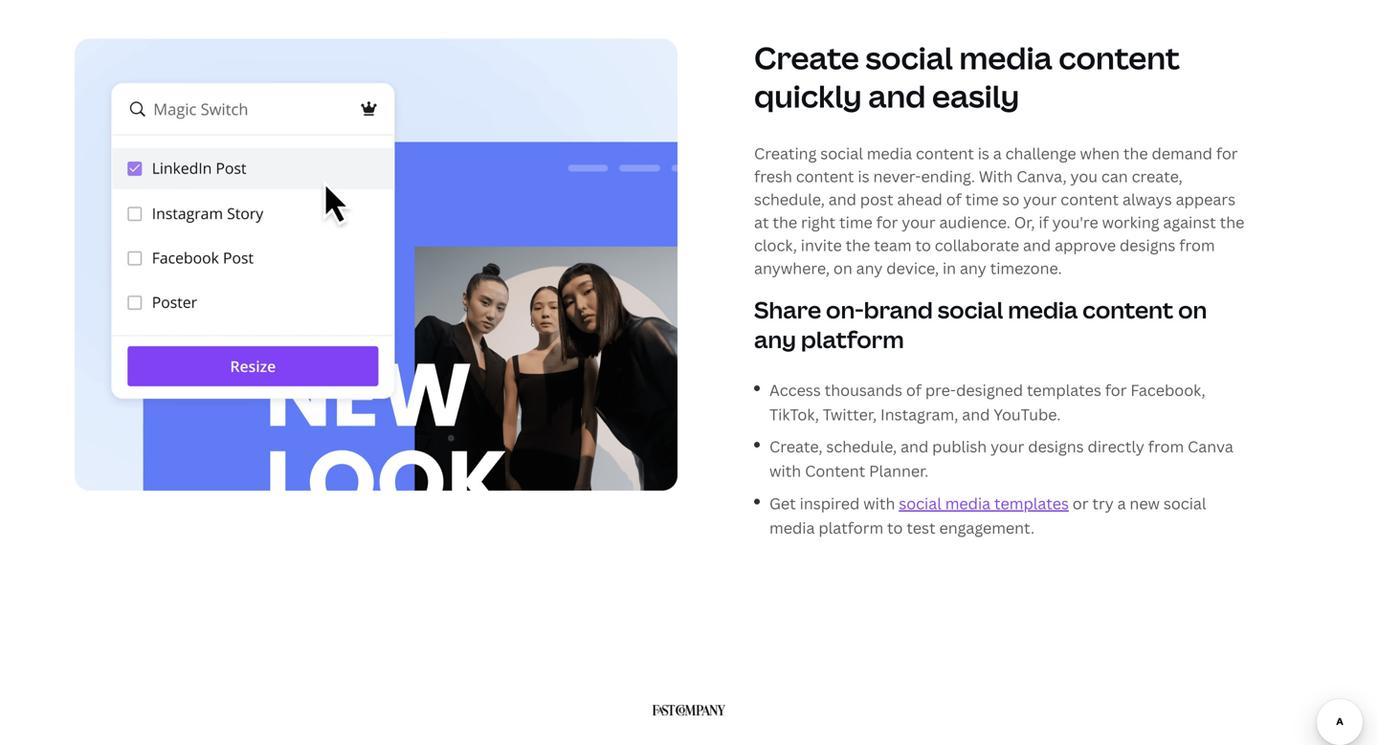 Task type: locate. For each thing, give the bounding box(es) containing it.
with
[[770, 461, 801, 482], [864, 493, 895, 514]]

0 vertical spatial is
[[978, 143, 990, 164]]

a up with
[[993, 143, 1002, 164]]

challenge
[[1006, 143, 1076, 164]]

0 horizontal spatial on
[[834, 258, 853, 279]]

for left facebook,
[[1105, 380, 1127, 400]]

0 vertical spatial designs
[[1120, 235, 1176, 256]]

from down 'against'
[[1179, 235, 1215, 256]]

new
[[1130, 493, 1160, 514]]

time up audience.
[[966, 189, 999, 210]]

to inside creating social media content is a challenge when the demand for fresh content is never-ending. with canva, you can create, schedule, and post ahead of time so your content always appears at the right time for your audience. or, if you're working against the clock, invite the team to collaborate and approve designs from anywhere, on any device, in any timezone.
[[916, 235, 931, 256]]

so
[[1003, 189, 1020, 210]]

0 vertical spatial to
[[916, 235, 931, 256]]

0 horizontal spatial is
[[858, 166, 870, 187]]

any inside share on-brand social media content on any platform
[[754, 324, 796, 355]]

designs down youtube.
[[1028, 437, 1084, 457]]

with inside create, schedule, and publish your designs directly from canva with content planner.
[[770, 461, 801, 482]]

of inside creating social media content is a challenge when the demand for fresh content is never-ending. with canva, you can create, schedule, and post ahead of time so your content always appears at the right time for your audience. or, if you're working against the clock, invite the team to collaborate and approve designs from anywhere, on any device, in any timezone.
[[946, 189, 962, 210]]

0 horizontal spatial a
[[993, 143, 1002, 164]]

1 vertical spatial with
[[864, 493, 895, 514]]

on down invite in the right of the page
[[834, 258, 853, 279]]

media inside create social media content quickly and easily
[[959, 37, 1053, 78]]

and down if
[[1023, 235, 1051, 256]]

1 vertical spatial of
[[906, 380, 922, 400]]

and down designed
[[962, 404, 990, 425]]

and inside create social media content quickly and easily
[[868, 75, 926, 117]]

the
[[1124, 143, 1148, 164], [773, 212, 797, 233], [1220, 212, 1245, 233], [846, 235, 870, 256]]

0 vertical spatial of
[[946, 189, 962, 210]]

if
[[1039, 212, 1049, 233]]

is up with
[[978, 143, 990, 164]]

1 vertical spatial from
[[1148, 437, 1184, 457]]

and up planner.
[[901, 437, 929, 457]]

1 vertical spatial is
[[858, 166, 870, 187]]

a right try
[[1118, 493, 1126, 514]]

for
[[1216, 143, 1238, 164], [876, 212, 898, 233], [1105, 380, 1127, 400]]

designs down working
[[1120, 235, 1176, 256]]

2 vertical spatial your
[[991, 437, 1025, 457]]

1 vertical spatial designs
[[1028, 437, 1084, 457]]

0 horizontal spatial of
[[906, 380, 922, 400]]

time
[[966, 189, 999, 210], [839, 212, 873, 233]]

collaborate
[[935, 235, 1020, 256]]

0 vertical spatial templates
[[1027, 380, 1102, 400]]

1 vertical spatial to
[[887, 518, 903, 538]]

for up team at the right of the page
[[876, 212, 898, 233]]

for right demand
[[1216, 143, 1238, 164]]

of down ending.
[[946, 189, 962, 210]]

1 vertical spatial templates
[[995, 493, 1069, 514]]

0 vertical spatial from
[[1179, 235, 1215, 256]]

approve
[[1055, 235, 1116, 256]]

time down post
[[839, 212, 873, 233]]

create
[[754, 37, 859, 78]]

is up post
[[858, 166, 870, 187]]

from
[[1179, 235, 1215, 256], [1148, 437, 1184, 457]]

any down team at the right of the page
[[856, 258, 883, 279]]

1 horizontal spatial to
[[916, 235, 931, 256]]

1 horizontal spatial on
[[1178, 294, 1207, 325]]

0 horizontal spatial designs
[[1028, 437, 1084, 457]]

on-
[[826, 294, 864, 325]]

0 vertical spatial for
[[1216, 143, 1238, 164]]

2 vertical spatial for
[[1105, 380, 1127, 400]]

platform
[[801, 324, 904, 355], [819, 518, 884, 538]]

1 horizontal spatial a
[[1118, 493, 1126, 514]]

your
[[1023, 189, 1057, 210], [902, 212, 936, 233], [991, 437, 1025, 457]]

canva,
[[1017, 166, 1067, 187]]

content inside share on-brand social media content on any platform
[[1083, 294, 1174, 325]]

the left team at the right of the page
[[846, 235, 870, 256]]

share on-brand social media content on any platform
[[754, 294, 1207, 355]]

your down youtube.
[[991, 437, 1025, 457]]

1 vertical spatial a
[[1118, 493, 1126, 514]]

any up access
[[754, 324, 796, 355]]

fast company image
[[653, 705, 725, 716]]

on
[[834, 258, 853, 279], [1178, 294, 1207, 325]]

1 horizontal spatial designs
[[1120, 235, 1176, 256]]

media inside creating social media content is a challenge when the demand for fresh content is never-ending. with canva, you can create, schedule, and post ahead of time so your content always appears at the right time for your audience. or, if you're working against the clock, invite the team to collaborate and approve designs from anywhere, on any device, in any timezone.
[[867, 143, 912, 164]]

platform inside or try a new social media platform to test engagement.
[[819, 518, 884, 538]]

schedule, inside creating social media content is a challenge when the demand for fresh content is never-ending. with canva, you can create, schedule, and post ahead of time so your content always appears at the right time for your audience. or, if you're working against the clock, invite the team to collaborate and approve designs from anywhere, on any device, in any timezone.
[[754, 189, 825, 210]]

social
[[866, 37, 953, 78], [821, 143, 863, 164], [938, 294, 1003, 325], [899, 493, 942, 514], [1164, 493, 1207, 514]]

0 horizontal spatial time
[[839, 212, 873, 233]]

1 vertical spatial on
[[1178, 294, 1207, 325]]

0 vertical spatial schedule,
[[754, 189, 825, 210]]

1 horizontal spatial of
[[946, 189, 962, 210]]

device,
[[887, 258, 939, 279]]

schedule, down the fresh
[[754, 189, 825, 210]]

is
[[978, 143, 990, 164], [858, 166, 870, 187]]

platform up thousands
[[801, 324, 904, 355]]

0 horizontal spatial any
[[754, 324, 796, 355]]

anywhere,
[[754, 258, 830, 279]]

schedule, down twitter, on the bottom right of the page
[[826, 437, 897, 457]]

content
[[1059, 37, 1180, 78], [916, 143, 974, 164], [796, 166, 854, 187], [1061, 189, 1119, 210], [1083, 294, 1174, 325]]

2 horizontal spatial any
[[960, 258, 987, 279]]

1 horizontal spatial for
[[1105, 380, 1127, 400]]

the right 'at'
[[773, 212, 797, 233]]

schedule,
[[754, 189, 825, 210], [826, 437, 897, 457]]

in
[[943, 258, 956, 279]]

or try a new social media platform to test engagement.
[[770, 493, 1207, 538]]

templates inside "access thousands of pre-designed templates for facebook, tiktok, twitter, instagram, and youtube."
[[1027, 380, 1102, 400]]

to left test
[[887, 518, 903, 538]]

templates
[[1027, 380, 1102, 400], [995, 493, 1069, 514]]

with
[[979, 166, 1013, 187]]

test
[[907, 518, 936, 538]]

on inside creating social media content is a challenge when the demand for fresh content is never-ending. with canva, you can create, schedule, and post ahead of time so your content always appears at the right time for your audience. or, if you're working against the clock, invite the team to collaborate and approve designs from anywhere, on any device, in any timezone.
[[834, 258, 853, 279]]

0 vertical spatial time
[[966, 189, 999, 210]]

templates up youtube.
[[1027, 380, 1102, 400]]

or
[[1073, 493, 1089, 514]]

with down create,
[[770, 461, 801, 482]]

from inside creating social media content is a challenge when the demand for fresh content is never-ending. with canva, you can create, schedule, and post ahead of time so your content always appears at the right time for your audience. or, if you're working against the clock, invite the team to collaborate and approve designs from anywhere, on any device, in any timezone.
[[1179, 235, 1215, 256]]

a
[[993, 143, 1002, 164], [1118, 493, 1126, 514]]

1 vertical spatial platform
[[819, 518, 884, 538]]

against
[[1163, 212, 1216, 233]]

at
[[754, 212, 769, 233]]

templates for media
[[995, 493, 1069, 514]]

can
[[1102, 166, 1128, 187]]

1 vertical spatial time
[[839, 212, 873, 233]]

0 vertical spatial with
[[770, 461, 801, 482]]

any down collaborate
[[960, 258, 987, 279]]

templates left or
[[995, 493, 1069, 514]]

0 vertical spatial a
[[993, 143, 1002, 164]]

get
[[770, 493, 796, 514]]

team
[[874, 235, 912, 256]]

from left canva
[[1148, 437, 1184, 457]]

create,
[[1132, 166, 1183, 187]]

designs
[[1120, 235, 1176, 256], [1028, 437, 1084, 457]]

to up device,
[[916, 235, 931, 256]]

0 vertical spatial on
[[834, 258, 853, 279]]

platform down inspired
[[819, 518, 884, 538]]

your down canva,
[[1023, 189, 1057, 210]]

media inside share on-brand social media content on any platform
[[1008, 294, 1078, 325]]

planner.
[[869, 461, 929, 482]]

1 horizontal spatial with
[[864, 493, 895, 514]]

media
[[959, 37, 1053, 78], [867, 143, 912, 164], [1008, 294, 1078, 325], [945, 493, 991, 514], [770, 518, 815, 538]]

of
[[946, 189, 962, 210], [906, 380, 922, 400]]

any
[[856, 258, 883, 279], [960, 258, 987, 279], [754, 324, 796, 355]]

tiktok,
[[770, 404, 819, 425]]

1 vertical spatial schedule,
[[826, 437, 897, 457]]

on up facebook,
[[1178, 294, 1207, 325]]

to
[[916, 235, 931, 256], [887, 518, 903, 538]]

to inside or try a new social media platform to test engagement.
[[887, 518, 903, 538]]

0 horizontal spatial with
[[770, 461, 801, 482]]

0 vertical spatial your
[[1023, 189, 1057, 210]]

and
[[868, 75, 926, 117], [829, 189, 857, 210], [1023, 235, 1051, 256], [962, 404, 990, 425], [901, 437, 929, 457]]

and left easily
[[868, 75, 926, 117]]

your down ahead
[[902, 212, 936, 233]]

1 vertical spatial for
[[876, 212, 898, 233]]

facebook,
[[1131, 380, 1206, 400]]

brand
[[864, 294, 933, 325]]

1 horizontal spatial schedule,
[[826, 437, 897, 457]]

0 vertical spatial platform
[[801, 324, 904, 355]]

1 horizontal spatial any
[[856, 258, 883, 279]]

0 horizontal spatial to
[[887, 518, 903, 538]]

ending.
[[921, 166, 975, 187]]

of up instagram,
[[906, 380, 922, 400]]

0 horizontal spatial schedule,
[[754, 189, 825, 210]]

with down planner.
[[864, 493, 895, 514]]



Task type: describe. For each thing, give the bounding box(es) containing it.
when
[[1080, 143, 1120, 164]]

a inside or try a new social media platform to test engagement.
[[1118, 493, 1126, 514]]

pre-
[[925, 380, 956, 400]]

1 vertical spatial your
[[902, 212, 936, 233]]

demand
[[1152, 143, 1213, 164]]

2 horizontal spatial for
[[1216, 143, 1238, 164]]

right
[[801, 212, 836, 233]]

social inside creating social media content is a challenge when the demand for fresh content is never-ending. with canva, you can create, schedule, and post ahead of time so your content always appears at the right time for your audience. or, if you're working against the clock, invite the team to collaborate and approve designs from anywhere, on any device, in any timezone.
[[821, 143, 863, 164]]

share
[[754, 294, 821, 325]]

you're
[[1053, 212, 1099, 233]]

audience.
[[939, 212, 1011, 233]]

inspired
[[800, 493, 860, 514]]

1 horizontal spatial time
[[966, 189, 999, 210]]

fresh
[[754, 166, 792, 187]]

designs inside creating social media content is a challenge when the demand for fresh content is never-ending. with canva, you can create, schedule, and post ahead of time so your content always appears at the right time for your audience. or, if you're working against the clock, invite the team to collaborate and approve designs from anywhere, on any device, in any timezone.
[[1120, 235, 1176, 256]]

directly
[[1088, 437, 1145, 457]]

social inside or try a new social media platform to test engagement.
[[1164, 493, 1207, 514]]

twitter,
[[823, 404, 877, 425]]

access
[[770, 380, 821, 400]]

and inside "access thousands of pre-designed templates for facebook, tiktok, twitter, instagram, and youtube."
[[962, 404, 990, 425]]

you
[[1071, 166, 1098, 187]]

templates for designed
[[1027, 380, 1102, 400]]

canva
[[1188, 437, 1234, 457]]

your inside create, schedule, and publish your designs directly from canva with content planner.
[[991, 437, 1025, 457]]

social inside share on-brand social media content on any platform
[[938, 294, 1003, 325]]

from inside create, schedule, and publish your designs directly from canva with content planner.
[[1148, 437, 1184, 457]]

a inside creating social media content is a challenge when the demand for fresh content is never-ending. with canva, you can create, schedule, and post ahead of time so your content always appears at the right time for your audience. or, if you're working against the clock, invite the team to collaborate and approve designs from anywhere, on any device, in any timezone.
[[993, 143, 1002, 164]]

or,
[[1014, 212, 1035, 233]]

thousands
[[825, 380, 903, 400]]

social media templates link
[[899, 493, 1069, 514]]

invite
[[801, 235, 842, 256]]

timezone.
[[990, 258, 1062, 279]]

always
[[1123, 189, 1172, 210]]

the down appears at the right top of the page
[[1220, 212, 1245, 233]]

ahead
[[897, 189, 943, 210]]

post
[[860, 189, 894, 210]]

social inside create social media content quickly and easily
[[866, 37, 953, 78]]

schedule, inside create, schedule, and publish your designs directly from canva with content planner.
[[826, 437, 897, 457]]

quickly
[[754, 75, 862, 117]]

creating
[[754, 143, 817, 164]]

content
[[805, 461, 866, 482]]

access thousands of pre-designed templates for facebook, tiktok, twitter, instagram, and youtube.
[[770, 380, 1206, 425]]

get inspired with social media templates
[[770, 493, 1069, 514]]

of inside "access thousands of pre-designed templates for facebook, tiktok, twitter, instagram, and youtube."
[[906, 380, 922, 400]]

on inside share on-brand social media content on any platform
[[1178, 294, 1207, 325]]

and inside create, schedule, and publish your designs directly from canva with content planner.
[[901, 437, 929, 457]]

instagram,
[[881, 404, 959, 425]]

engagement.
[[939, 518, 1035, 538]]

never-
[[873, 166, 921, 187]]

the up can
[[1124, 143, 1148, 164]]

0 horizontal spatial for
[[876, 212, 898, 233]]

working
[[1102, 212, 1160, 233]]

try
[[1092, 493, 1114, 514]]

youtube.
[[994, 404, 1061, 425]]

designed
[[956, 380, 1023, 400]]

create, schedule, and publish your designs directly from canva with content planner.
[[770, 437, 1234, 482]]

publish
[[932, 437, 987, 457]]

create social media content quickly and easily
[[754, 37, 1180, 117]]

easily
[[932, 75, 1020, 117]]

1 horizontal spatial is
[[978, 143, 990, 164]]

platform inside share on-brand social media content on any platform
[[801, 324, 904, 355]]

and up right
[[829, 189, 857, 210]]

creating social media content is a challenge when the demand for fresh content is never-ending. with canva, you can create, schedule, and post ahead of time so your content always appears at the right time for your audience. or, if you're working against the clock, invite the team to collaborate and approve designs from anywhere, on any device, in any timezone.
[[754, 143, 1245, 279]]

appears
[[1176, 189, 1236, 210]]

media inside or try a new social media platform to test engagement.
[[770, 518, 815, 538]]

designs inside create, schedule, and publish your designs directly from canva with content planner.
[[1028, 437, 1084, 457]]

clock,
[[754, 235, 797, 256]]

create,
[[770, 437, 823, 457]]

content inside create social media content quickly and easily
[[1059, 37, 1180, 78]]

for inside "access thousands of pre-designed templates for facebook, tiktok, twitter, instagram, and youtube."
[[1105, 380, 1127, 400]]



Task type: vqa. For each thing, say whether or not it's contained in the screenshot.
The Neon Pink Rose Png Valentine'S Day image
no



